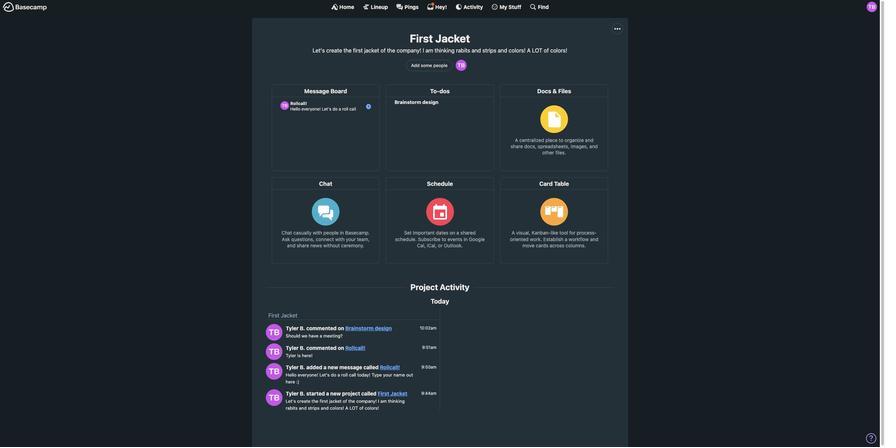 Task type: describe. For each thing, give the bounding box(es) containing it.
jacket for first jacket
[[281, 313, 297, 319]]

tyler for tyler b. commented on brainstorm design
[[286, 325, 299, 332]]

roll
[[341, 372, 348, 378]]

called for message
[[363, 365, 379, 371]]

stuff
[[508, 4, 521, 10]]

tyler black image for tyler b. started a new project called first jacket
[[266, 389, 282, 406]]

9:50am
[[421, 365, 436, 370]]

rabits inside let's create the first jacket of the company! i am thinking rabits and strips and colors! a lot of colors!
[[286, 405, 298, 411]]

tyler for tyler b. added a new message called rollcall!
[[286, 365, 299, 371]]

hello
[[286, 372, 296, 378]]

some
[[421, 62, 432, 68]]

called for project
[[361, 391, 376, 397]]

pings
[[405, 4, 419, 10]]

out
[[406, 372, 413, 378]]

do
[[331, 372, 336, 378]]

tyler for tyler b. started a new project called first jacket
[[286, 391, 299, 397]]

lineup
[[371, 4, 388, 10]]

add some people
[[411, 62, 448, 68]]

new for message
[[328, 365, 338, 371]]

9:44am element
[[421, 391, 436, 396]]

brainstorm
[[345, 325, 374, 332]]

am inside first jacket let's create the first jacket of the company! i am thinking rabits and strips and colors! a lot of colors!
[[426, 47, 433, 54]]

tyler for tyler b. commented on rollcall!
[[286, 345, 299, 351]]

my
[[500, 4, 507, 10]]

10:02am
[[420, 326, 436, 331]]

jacket inside first jacket let's create the first jacket of the company! i am thinking rabits and strips and colors! a lot of colors!
[[364, 47, 379, 54]]

on for brainstorm
[[338, 325, 344, 332]]

is
[[297, 353, 301, 358]]

let's for first
[[313, 47, 325, 54]]

let's for hello
[[319, 372, 330, 378]]

switch accounts image
[[3, 2, 47, 12]]

2 vertical spatial tyler black image
[[266, 324, 282, 341]]

tyler b. added a new message called rollcall!
[[286, 365, 400, 371]]

jacket for first jacket let's create the first jacket of the company! i am thinking rabits and strips and colors! a lot of colors!
[[435, 32, 470, 45]]

project
[[410, 282, 438, 292]]

1 vertical spatial first jacket link
[[378, 391, 407, 397]]

we
[[301, 333, 307, 339]]

1 horizontal spatial first
[[378, 391, 389, 397]]

rabits inside first jacket let's create the first jacket of the company! i am thinking rabits and strips and colors! a lot of colors!
[[456, 47, 470, 54]]

2 vertical spatial jacket
[[390, 391, 407, 397]]

b. for tyler b. added a new message called rollcall!
[[300, 365, 305, 371]]

everyone!
[[298, 372, 318, 378]]

10:02am element
[[420, 326, 436, 331]]

a inside hello everyone! let's do a roll call today! type your name out here :)
[[337, 372, 340, 378]]

main element
[[0, 0, 880, 13]]

i inside first jacket let's create the first jacket of the company! i am thinking rabits and strips and colors! a lot of colors!
[[423, 47, 424, 54]]

0 vertical spatial rollcall!
[[345, 345, 365, 351]]

first inside first jacket let's create the first jacket of the company! i am thinking rabits and strips and colors! a lot of colors!
[[353, 47, 363, 54]]

let's inside let's create the first jacket of the company! i am thinking rabits and strips and colors! a lot of colors!
[[286, 399, 296, 404]]

:)
[[296, 379, 299, 385]]

create inside let's create the first jacket of the company! i am thinking rabits and strips and colors! a lot of colors!
[[297, 399, 310, 404]]

today
[[431, 298, 449, 305]]

my stuff
[[500, 4, 521, 10]]

should we have a meeting?
[[286, 333, 343, 339]]

project activity
[[410, 282, 469, 292]]

company! inside let's create the first jacket of the company! i am thinking rabits and strips and colors! a lot of colors!
[[356, 399, 377, 404]]

company! inside first jacket let's create the first jacket of the company! i am thinking rabits and strips and colors! a lot of colors!
[[397, 47, 421, 54]]

pings button
[[396, 3, 419, 10]]

type
[[372, 372, 382, 378]]

thinking inside first jacket let's create the first jacket of the company! i am thinking rabits and strips and colors! a lot of colors!
[[435, 47, 455, 54]]

activity inside main element
[[464, 4, 483, 10]]

today!
[[357, 372, 370, 378]]

first jacket let's create the first jacket of the company! i am thinking rabits and strips and colors! a lot of colors!
[[313, 32, 567, 54]]

jacket inside let's create the first jacket of the company! i am thinking rabits and strips and colors! a lot of colors!
[[329, 399, 342, 404]]

rollcall! link for tyler b. commented on
[[345, 345, 365, 351]]

design
[[375, 325, 392, 332]]



Task type: locate. For each thing, give the bounding box(es) containing it.
0 vertical spatial tyler black image
[[867, 2, 877, 12]]

rollcall! down brainstorm
[[345, 345, 365, 351]]

tyler is here!
[[286, 353, 313, 358]]

add some people link
[[406, 60, 452, 71]]

i up some
[[423, 47, 424, 54]]

1 vertical spatial i
[[378, 399, 379, 404]]

1 horizontal spatial first
[[353, 47, 363, 54]]

1 vertical spatial company!
[[356, 399, 377, 404]]

on down 'meeting?'
[[338, 345, 344, 351]]

have
[[309, 333, 318, 339]]

my stuff button
[[491, 3, 521, 10]]

tyler up should
[[286, 325, 299, 332]]

1 vertical spatial called
[[361, 391, 376, 397]]

called right project at the left
[[361, 391, 376, 397]]

add
[[411, 62, 419, 68]]

0 horizontal spatial a
[[345, 405, 348, 411]]

a for added
[[323, 365, 326, 371]]

thinking
[[435, 47, 455, 54], [388, 399, 405, 404]]

tyler b. started a new project called first jacket
[[286, 391, 407, 397]]

tyler black image for tyler b. commented on rollcall!
[[266, 344, 282, 360]]

commented up should we have a meeting?
[[306, 325, 337, 332]]

1 b. from the top
[[300, 325, 305, 332]]

name
[[394, 372, 405, 378]]

thinking inside let's create the first jacket of the company! i am thinking rabits and strips and colors! a lot of colors!
[[388, 399, 405, 404]]

2 on from the top
[[338, 345, 344, 351]]

tyler for tyler is here!
[[286, 353, 296, 358]]

find button
[[530, 3, 549, 10]]

1 vertical spatial activity
[[440, 282, 469, 292]]

1 vertical spatial tyler black image
[[266, 363, 282, 380]]

first jacket link down your
[[378, 391, 407, 397]]

rabits
[[456, 47, 470, 54], [286, 405, 298, 411]]

1 horizontal spatial jacket
[[390, 391, 407, 397]]

0 vertical spatial create
[[326, 47, 342, 54]]

am up add some people
[[426, 47, 433, 54]]

lot inside first jacket let's create the first jacket of the company! i am thinking rabits and strips and colors! a lot of colors!
[[532, 47, 542, 54]]

rollcall! link
[[345, 345, 365, 351], [380, 365, 400, 371]]

1 vertical spatial rollcall! link
[[380, 365, 400, 371]]

0 vertical spatial tyler black image
[[266, 344, 282, 360]]

0 vertical spatial called
[[363, 365, 379, 371]]

hey! button
[[427, 2, 447, 10]]

0 horizontal spatial first
[[268, 313, 279, 319]]

1 horizontal spatial a
[[527, 47, 531, 54]]

b. up the tyler is here!
[[300, 345, 305, 351]]

activity link
[[455, 3, 483, 10]]

b. up we
[[300, 325, 305, 332]]

0 horizontal spatial rollcall! link
[[345, 345, 365, 351]]

find
[[538, 4, 549, 10]]

0 horizontal spatial strips
[[308, 405, 320, 411]]

1 horizontal spatial thinking
[[435, 47, 455, 54]]

0 horizontal spatial first
[[320, 399, 328, 404]]

tyler black image
[[266, 344, 282, 360], [266, 363, 282, 380], [266, 389, 282, 406]]

the
[[344, 47, 352, 54], [387, 47, 395, 54], [312, 399, 318, 404], [348, 399, 355, 404]]

new up do
[[328, 365, 338, 371]]

0 vertical spatial strips
[[482, 47, 496, 54]]

new up let's create the first jacket of the company! i am thinking rabits and strips and colors! a lot of colors! on the bottom left
[[330, 391, 341, 397]]

am
[[426, 47, 433, 54], [380, 399, 387, 404]]

of
[[381, 47, 386, 54], [544, 47, 549, 54], [343, 399, 347, 404], [359, 405, 363, 411]]

0 vertical spatial new
[[328, 365, 338, 371]]

tyler black image inside main element
[[867, 2, 877, 12]]

1 vertical spatial rollcall!
[[380, 365, 400, 371]]

0 vertical spatial jacket
[[435, 32, 470, 45]]

people
[[433, 62, 448, 68]]

1 vertical spatial new
[[330, 391, 341, 397]]

1 vertical spatial a
[[345, 405, 348, 411]]

b. up everyone!
[[300, 365, 305, 371]]

first inside let's create the first jacket of the company! i am thinking rabits and strips and colors! a lot of colors!
[[320, 399, 328, 404]]

let's
[[313, 47, 325, 54], [319, 372, 330, 378], [286, 399, 296, 404]]

on
[[338, 325, 344, 332], [338, 345, 344, 351]]

9:51am
[[422, 345, 436, 350]]

called
[[363, 365, 379, 371], [361, 391, 376, 397]]

1 vertical spatial let's
[[319, 372, 330, 378]]

b. for tyler b. commented on brainstorm design
[[300, 325, 305, 332]]

1 on from the top
[[338, 325, 344, 332]]

0 vertical spatial rollcall! link
[[345, 345, 365, 351]]

1 vertical spatial strips
[[308, 405, 320, 411]]

0 vertical spatial am
[[426, 47, 433, 54]]

and
[[472, 47, 481, 54], [498, 47, 507, 54], [299, 405, 307, 411], [321, 405, 329, 411]]

1 commented from the top
[[306, 325, 337, 332]]

commented down should we have a meeting?
[[306, 345, 337, 351]]

1 horizontal spatial create
[[326, 47, 342, 54]]

thinking down name at the bottom of the page
[[388, 399, 405, 404]]

1 horizontal spatial strips
[[482, 47, 496, 54]]

1 vertical spatial tyler black image
[[456, 60, 467, 71]]

0 vertical spatial commented
[[306, 325, 337, 332]]

0 horizontal spatial company!
[[356, 399, 377, 404]]

1 horizontal spatial lot
[[532, 47, 542, 54]]

strips
[[482, 47, 496, 54], [308, 405, 320, 411]]

b.
[[300, 325, 305, 332], [300, 345, 305, 351], [300, 365, 305, 371], [300, 391, 305, 397]]

meeting?
[[323, 333, 343, 339]]

2 b. from the top
[[300, 345, 305, 351]]

9:51am element
[[422, 345, 436, 350]]

1 vertical spatial on
[[338, 345, 344, 351]]

1 vertical spatial thinking
[[388, 399, 405, 404]]

2 vertical spatial first
[[378, 391, 389, 397]]

1 horizontal spatial rollcall!
[[380, 365, 400, 371]]

1 tyler from the top
[[286, 325, 299, 332]]

a inside first jacket let's create the first jacket of the company! i am thinking rabits and strips and colors! a lot of colors!
[[527, 47, 531, 54]]

called up type at bottom
[[363, 365, 379, 371]]

tyler
[[286, 325, 299, 332], [286, 345, 299, 351], [286, 353, 296, 358], [286, 365, 299, 371], [286, 391, 299, 397]]

colors!
[[509, 47, 526, 54], [550, 47, 567, 54], [330, 405, 344, 411], [365, 405, 379, 411]]

tyler up is
[[286, 345, 299, 351]]

here!
[[302, 353, 313, 358]]

am inside let's create the first jacket of the company! i am thinking rabits and strips and colors! a lot of colors!
[[380, 399, 387, 404]]

jacket up people
[[435, 32, 470, 45]]

0 vertical spatial first
[[353, 47, 363, 54]]

lineup link
[[363, 3, 388, 10]]

4 tyler from the top
[[286, 365, 299, 371]]

new
[[328, 365, 338, 371], [330, 391, 341, 397]]

0 horizontal spatial am
[[380, 399, 387, 404]]

b. for tyler b. commented on rollcall!
[[300, 345, 305, 351]]

rollcall! link up your
[[380, 365, 400, 371]]

new for project
[[330, 391, 341, 397]]

0 vertical spatial a
[[527, 47, 531, 54]]

a right the added
[[323, 365, 326, 371]]

on for rollcall!
[[338, 345, 344, 351]]

1 horizontal spatial am
[[426, 47, 433, 54]]

3 tyler black image from the top
[[266, 389, 282, 406]]

0 horizontal spatial thinking
[[388, 399, 405, 404]]

hey!
[[435, 4, 447, 10]]

i down type at bottom
[[378, 399, 379, 404]]

b. left started
[[300, 391, 305, 397]]

a right started
[[326, 391, 329, 397]]

9:44am
[[421, 391, 436, 396]]

1 vertical spatial jacket
[[281, 313, 297, 319]]

1 vertical spatial am
[[380, 399, 387, 404]]

1 horizontal spatial tyler black image
[[456, 60, 467, 71]]

tyler left is
[[286, 353, 296, 358]]

first
[[410, 32, 433, 45], [268, 313, 279, 319], [378, 391, 389, 397]]

strips inside first jacket let's create the first jacket of the company! i am thinking rabits and strips and colors! a lot of colors!
[[482, 47, 496, 54]]

jacket
[[364, 47, 379, 54], [329, 399, 342, 404]]

commented
[[306, 325, 337, 332], [306, 345, 337, 351]]

lot
[[532, 47, 542, 54], [349, 405, 358, 411]]

1 vertical spatial first
[[268, 313, 279, 319]]

tyler up hello
[[286, 365, 299, 371]]

2 vertical spatial let's
[[286, 399, 296, 404]]

your
[[383, 372, 392, 378]]

0 horizontal spatial tyler black image
[[266, 324, 282, 341]]

1 vertical spatial create
[[297, 399, 310, 404]]

started
[[306, 391, 325, 397]]

0 horizontal spatial create
[[297, 399, 310, 404]]

1 horizontal spatial first jacket link
[[378, 391, 407, 397]]

first for first jacket let's create the first jacket of the company! i am thinking rabits and strips and colors! a lot of colors!
[[410, 32, 433, 45]]

2 horizontal spatial tyler black image
[[867, 2, 877, 12]]

0 vertical spatial on
[[338, 325, 344, 332]]

2 vertical spatial tyler black image
[[266, 389, 282, 406]]

added
[[306, 365, 322, 371]]

2 tyler from the top
[[286, 345, 299, 351]]

2 horizontal spatial jacket
[[435, 32, 470, 45]]

first for first jacket
[[268, 313, 279, 319]]

a for have
[[320, 333, 322, 339]]

tyler black image for tyler b. added a new message called rollcall!
[[266, 363, 282, 380]]

0 vertical spatial first jacket link
[[268, 313, 297, 319]]

first jacket link up should
[[268, 313, 297, 319]]

0 horizontal spatial jacket
[[329, 399, 342, 404]]

0 vertical spatial let's
[[313, 47, 325, 54]]

0 vertical spatial i
[[423, 47, 424, 54]]

company! up "add"
[[397, 47, 421, 54]]

jacket inside first jacket let's create the first jacket of the company! i am thinking rabits and strips and colors! a lot of colors!
[[435, 32, 470, 45]]

0 horizontal spatial lot
[[349, 405, 358, 411]]

first
[[353, 47, 363, 54], [320, 399, 328, 404]]

lot inside let's create the first jacket of the company! i am thinking rabits and strips and colors! a lot of colors!
[[349, 405, 358, 411]]

rollcall!
[[345, 345, 365, 351], [380, 365, 400, 371]]

activity up today
[[440, 282, 469, 292]]

2 horizontal spatial first
[[410, 32, 433, 45]]

thinking up people
[[435, 47, 455, 54]]

rollcall! link down brainstorm
[[345, 345, 365, 351]]

a right do
[[337, 372, 340, 378]]

call
[[349, 372, 356, 378]]

tyler b. commented on rollcall!
[[286, 345, 365, 351]]

0 vertical spatial activity
[[464, 4, 483, 10]]

i inside let's create the first jacket of the company! i am thinking rabits and strips and colors! a lot of colors!
[[378, 399, 379, 404]]

tyler b. commented on brainstorm design
[[286, 325, 392, 332]]

should
[[286, 333, 300, 339]]

1 vertical spatial rabits
[[286, 405, 298, 411]]

0 horizontal spatial rollcall!
[[345, 345, 365, 351]]

message
[[339, 365, 362, 371]]

activity left my
[[464, 4, 483, 10]]

a
[[320, 333, 322, 339], [323, 365, 326, 371], [337, 372, 340, 378], [326, 391, 329, 397]]

hello everyone! let's do a roll call today! type your name out here :)
[[286, 372, 413, 385]]

jacket up should
[[281, 313, 297, 319]]

1 vertical spatial jacket
[[329, 399, 342, 404]]

i
[[423, 47, 424, 54], [378, 399, 379, 404]]

5 tyler from the top
[[286, 391, 299, 397]]

1 vertical spatial lot
[[349, 405, 358, 411]]

1 horizontal spatial i
[[423, 47, 424, 54]]

here
[[286, 379, 295, 385]]

3 b. from the top
[[300, 365, 305, 371]]

a for started
[[326, 391, 329, 397]]

rollcall! up your
[[380, 365, 400, 371]]

1 horizontal spatial jacket
[[364, 47, 379, 54]]

0 vertical spatial thinking
[[435, 47, 455, 54]]

a inside let's create the first jacket of the company! i am thinking rabits and strips and colors! a lot of colors!
[[345, 405, 348, 411]]

a
[[527, 47, 531, 54], [345, 405, 348, 411]]

0 horizontal spatial first jacket link
[[268, 313, 297, 319]]

company!
[[397, 47, 421, 54], [356, 399, 377, 404]]

create inside first jacket let's create the first jacket of the company! i am thinking rabits and strips and colors! a lot of colors!
[[326, 47, 342, 54]]

brainstorm design link
[[345, 325, 392, 332]]

1 horizontal spatial company!
[[397, 47, 421, 54]]

strips inside let's create the first jacket of the company! i am thinking rabits and strips and colors! a lot of colors!
[[308, 405, 320, 411]]

0 horizontal spatial i
[[378, 399, 379, 404]]

4 b. from the top
[[300, 391, 305, 397]]

let's create the first jacket of the company! i am thinking rabits and strips and colors! a lot of colors!
[[286, 399, 405, 411]]

jacket down name at the bottom of the page
[[390, 391, 407, 397]]

a right have at the left bottom of the page
[[320, 333, 322, 339]]

0 vertical spatial jacket
[[364, 47, 379, 54]]

am down your
[[380, 399, 387, 404]]

home link
[[331, 3, 354, 10]]

1 horizontal spatial rabits
[[456, 47, 470, 54]]

0 horizontal spatial rabits
[[286, 405, 298, 411]]

0 vertical spatial lot
[[532, 47, 542, 54]]

home
[[339, 4, 354, 10]]

activity
[[464, 4, 483, 10], [440, 282, 469, 292]]

9:50am element
[[421, 365, 436, 370]]

commented for rollcall!
[[306, 345, 337, 351]]

0 vertical spatial company!
[[397, 47, 421, 54]]

tyler black image
[[867, 2, 877, 12], [456, 60, 467, 71], [266, 324, 282, 341]]

rollcall! link for tyler b. added a new message called
[[380, 365, 400, 371]]

on up 'meeting?'
[[338, 325, 344, 332]]

let's inside first jacket let's create the first jacket of the company! i am thinking rabits and strips and colors! a lot of colors!
[[313, 47, 325, 54]]

1 horizontal spatial rollcall! link
[[380, 365, 400, 371]]

project
[[342, 391, 360, 397]]

first inside first jacket let's create the first jacket of the company! i am thinking rabits and strips and colors! a lot of colors!
[[410, 32, 433, 45]]

tyler down the 'here'
[[286, 391, 299, 397]]

1 vertical spatial commented
[[306, 345, 337, 351]]

first jacket link
[[268, 313, 297, 319], [378, 391, 407, 397]]

create
[[326, 47, 342, 54], [297, 399, 310, 404]]

2 commented from the top
[[306, 345, 337, 351]]

company! down project at the left
[[356, 399, 377, 404]]

jacket
[[435, 32, 470, 45], [281, 313, 297, 319], [390, 391, 407, 397]]

let's inside hello everyone! let's do a roll call today! type your name out here :)
[[319, 372, 330, 378]]

first jacket
[[268, 313, 297, 319]]

0 vertical spatial rabits
[[456, 47, 470, 54]]

1 vertical spatial first
[[320, 399, 328, 404]]

3 tyler from the top
[[286, 353, 296, 358]]

commented for brainstorm design
[[306, 325, 337, 332]]

0 vertical spatial first
[[410, 32, 433, 45]]

1 tyler black image from the top
[[266, 344, 282, 360]]

2 tyler black image from the top
[[266, 363, 282, 380]]

b. for tyler b. started a new project called first jacket
[[300, 391, 305, 397]]

0 horizontal spatial jacket
[[281, 313, 297, 319]]



Task type: vqa. For each thing, say whether or not it's contained in the screenshot.


